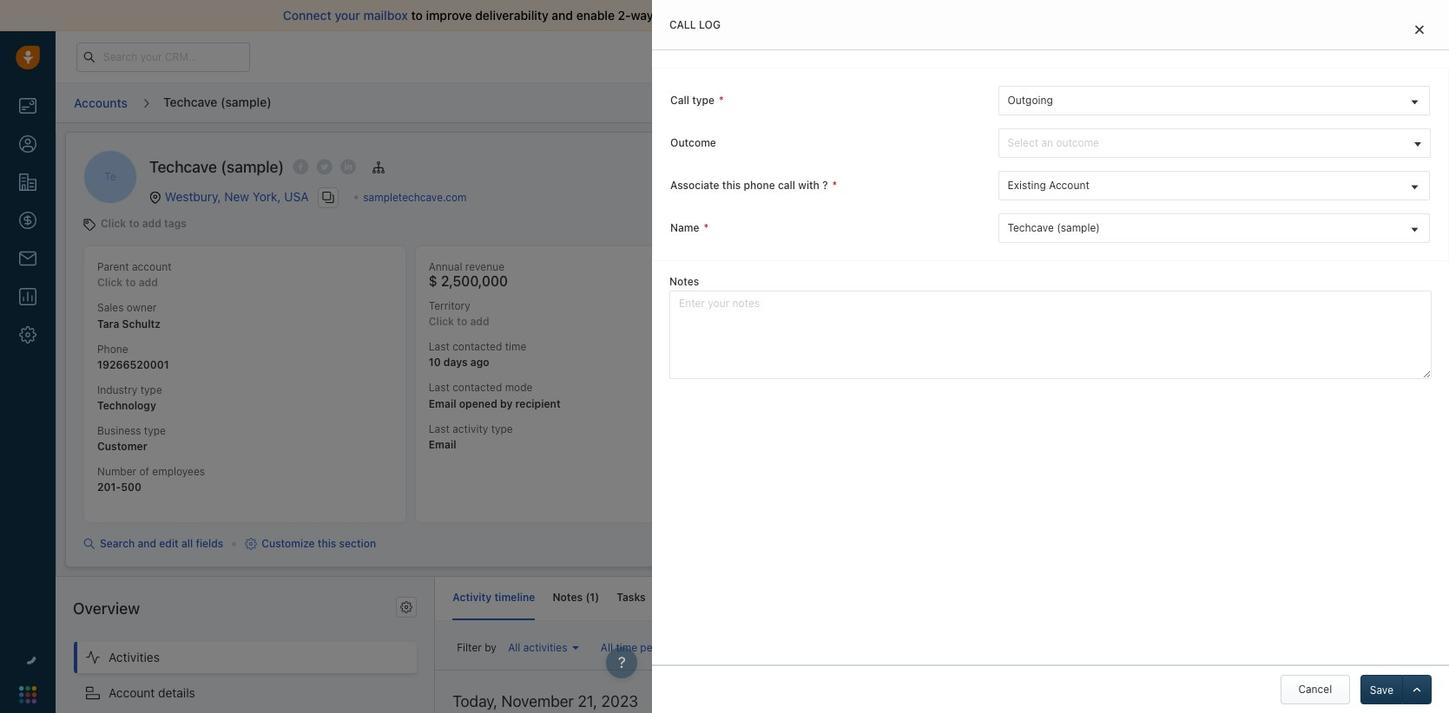 Task type: vqa. For each thing, say whether or not it's contained in the screenshot.
to in the Territory Click to add
yes



Task type: describe. For each thing, give the bounding box(es) containing it.
fields
[[196, 538, 223, 551]]

timeline
[[494, 592, 535, 605]]

deal
[[846, 641, 867, 654]]

outgoing
[[1008, 94, 1053, 107]]

2-
[[618, 8, 631, 23]]

last for last contacted time 10 days ago
[[429, 341, 450, 354]]

employees
[[152, 466, 205, 479]]

add inside 'parent account click to add'
[[139, 277, 158, 290]]

associate
[[671, 179, 720, 192]]

call
[[778, 179, 796, 192]]

type for business type customer
[[144, 425, 166, 438]]

to inside territory click to add
[[457, 315, 467, 328]]

cancel button
[[1281, 676, 1350, 705]]

$566.66k
[[857, 290, 908, 303]]

sales owner tara schultz
[[97, 302, 161, 331]]

last activity type email
[[429, 423, 513, 451]]

time inside button
[[616, 641, 637, 655]]

click inside 'parent account click to add'
[[97, 277, 123, 290]]

notes for notes
[[670, 275, 699, 288]]

show deal activities
[[816, 641, 914, 654]]

industry
[[97, 384, 137, 397]]

1 vertical spatial techcave (sample)
[[149, 158, 284, 176]]

cancel
[[1299, 683, 1332, 697]]

meetings
[[806, 377, 859, 392]]

all time periods button
[[597, 637, 693, 659]]

all for all activities
[[508, 641, 521, 655]]

1 contact button
[[702, 637, 784, 659]]

trial
[[998, 50, 1016, 62]]

task
[[1026, 96, 1048, 109]]

0 vertical spatial click
[[101, 217, 126, 230]]

no meetings found
[[786, 377, 895, 392]]

westbury, new york, usa link
[[165, 189, 309, 204]]

0 horizontal spatial 1
[[590, 592, 595, 605]]

overview
[[73, 601, 140, 619]]

21,
[[578, 693, 598, 711]]

add inside territory click to add
[[470, 315, 490, 328]]

close image
[[1416, 24, 1424, 35]]

1 vertical spatial account
[[109, 686, 155, 701]]

edit
[[159, 538, 179, 551]]

1 horizontal spatial days
[[1067, 50, 1088, 62]]

Search your CRM... text field
[[76, 42, 250, 72]]

time inside last contacted time 10 days ago
[[505, 341, 527, 354]]

twitter circled image
[[317, 158, 332, 176]]

1 vertical spatial techcave
[[149, 158, 217, 176]]

of inside the number of employees 201-500
[[139, 466, 149, 479]]

explore plans link
[[1112, 46, 1199, 67]]

to right mailbox
[[411, 8, 423, 23]]

select
[[1008, 136, 1039, 149]]

21
[[1054, 50, 1065, 62]]

annual
[[429, 261, 462, 274]]

connect
[[283, 8, 332, 23]]

today,
[[453, 693, 498, 711]]

tara
[[97, 318, 119, 331]]

techcave inside dialog
[[1008, 221, 1054, 234]]

recipient
[[515, 397, 561, 410]]

outgoing link
[[999, 87, 1430, 115]]

call for call type
[[671, 94, 690, 107]]

dialog containing call log
[[652, 0, 1450, 714]]

0 vertical spatial techcave
[[163, 94, 218, 109]]

outcome
[[671, 136, 716, 149]]

2 vertical spatial techcave (sample)
[[1008, 221, 1100, 234]]

usa
[[284, 189, 309, 204]]

freshworks switcher image
[[19, 687, 36, 704]]

call type
[[671, 94, 715, 107]]

activities
[[109, 650, 160, 665]]

contacted for opened
[[453, 382, 502, 395]]

by inside 'last contacted mode email opened by recipient'
[[500, 397, 513, 410]]

your
[[975, 50, 995, 62]]

activity
[[453, 592, 492, 605]]

an
[[1042, 136, 1054, 149]]

email
[[702, 8, 732, 23]]

last contacted time 10 days ago
[[429, 341, 527, 369]]

technology
[[97, 399, 156, 412]]

customize this section link
[[245, 537, 376, 553]]

opened
[[459, 397, 497, 410]]

sampletechcave.com
[[363, 191, 467, 204]]

click to add tags
[[101, 217, 187, 230]]

periods
[[640, 641, 677, 655]]

mng settings image
[[401, 602, 413, 614]]

select an outcome
[[1008, 136, 1099, 149]]

500
[[121, 481, 141, 494]]

mailbox
[[363, 8, 408, 23]]

way
[[631, 8, 654, 23]]

$3.2k
[[981, 290, 1012, 303]]

tags
[[164, 217, 187, 230]]

westbury, new york, usa
[[165, 189, 309, 204]]

account
[[132, 261, 172, 274]]

revenue
[[465, 261, 505, 274]]

notes for notes ( 1 )
[[553, 592, 583, 605]]

save
[[1370, 684, 1394, 697]]

accounts link
[[73, 89, 129, 117]]

this for phone
[[722, 179, 741, 192]]

to left tags
[[129, 217, 139, 230]]

?
[[823, 179, 828, 192]]

all for all time periods
[[601, 641, 613, 655]]

type for call type
[[692, 94, 715, 107]]

associate this phone call with ?
[[671, 179, 828, 192]]

email for activity
[[429, 438, 456, 451]]

november
[[502, 693, 574, 711]]

log
[[699, 18, 721, 31]]

annual revenue $ 2,500,000
[[429, 261, 508, 290]]

all activities link
[[504, 637, 583, 659]]

westbury,
[[165, 189, 221, 204]]

10
[[429, 356, 441, 369]]

1 horizontal spatial and
[[552, 8, 573, 23]]

qualification: $566.66k
[[791, 289, 908, 303]]

enable
[[576, 8, 615, 23]]

search
[[100, 538, 135, 551]]



Task type: locate. For each thing, give the bounding box(es) containing it.
3 last from the top
[[429, 423, 450, 436]]

1 vertical spatial days
[[444, 356, 468, 369]]

time left periods
[[616, 641, 637, 655]]

explore plans
[[1121, 50, 1189, 63]]

and left enable
[[552, 8, 573, 23]]

0 vertical spatial days
[[1067, 50, 1088, 62]]

territory
[[429, 300, 471, 313]]

2 vertical spatial (sample)
[[1057, 221, 1100, 234]]

time
[[505, 341, 527, 354], [616, 641, 637, 655]]

type inside last activity type email
[[491, 423, 513, 436]]

0 horizontal spatial this
[[318, 538, 336, 551]]

add down account
[[139, 277, 158, 290]]

0 vertical spatial contacted
[[453, 341, 502, 354]]

type up outcome
[[692, 94, 715, 107]]

email for contacted
[[429, 397, 456, 410]]

account details
[[109, 686, 195, 701]]

email inside 'last contacted mode email opened by recipient'
[[429, 397, 456, 410]]

2 all from the left
[[601, 641, 613, 655]]

0 vertical spatial time
[[505, 341, 527, 354]]

1 horizontal spatial activities
[[870, 641, 914, 654]]

1 contacted from the top
[[453, 341, 502, 354]]

(sample)
[[221, 94, 272, 109], [221, 158, 284, 176], [1057, 221, 1100, 234]]

dialog
[[652, 0, 1450, 714]]

of left 'log'
[[687, 8, 699, 23]]

Enter your notes text field
[[670, 291, 1432, 380]]

existing account link
[[999, 172, 1430, 200]]

email down activity
[[429, 438, 456, 451]]

this
[[722, 179, 741, 192], [318, 538, 336, 551]]

0 vertical spatial this
[[722, 179, 741, 192]]

contacted up opened
[[453, 382, 502, 395]]

1 vertical spatial this
[[318, 538, 336, 551]]

new
[[224, 189, 249, 204]]

1 vertical spatial notes
[[553, 592, 583, 605]]

account down activities at the bottom left of page
[[109, 686, 155, 701]]

0 horizontal spatial and
[[138, 538, 156, 551]]

techcave up "westbury,"
[[149, 158, 217, 176]]

of up the 500
[[139, 466, 149, 479]]

connect your mailbox to improve deliverability and enable 2-way sync of email conversations.
[[283, 8, 820, 23]]

call
[[670, 18, 696, 31], [671, 94, 690, 107]]

notes
[[670, 275, 699, 288], [553, 592, 583, 605]]

1 left "tasks"
[[590, 592, 595, 605]]

last for last activity type email
[[429, 423, 450, 436]]

deliverability
[[475, 8, 549, 23]]

0 vertical spatial email
[[429, 397, 456, 410]]

1 vertical spatial by
[[485, 641, 497, 655]]

by down mode
[[500, 397, 513, 410]]

call up outcome
[[671, 94, 690, 107]]

1 horizontal spatial time
[[616, 641, 637, 655]]

1 vertical spatial email
[[429, 438, 456, 451]]

notes ( 1 )
[[553, 592, 599, 605]]

all inside button
[[601, 641, 613, 655]]

notes inside dialog
[[670, 275, 699, 288]]

click down parent
[[97, 277, 123, 290]]

days
[[1067, 50, 1088, 62], [444, 356, 468, 369]]

days right 10
[[444, 356, 468, 369]]

1 email from the top
[[429, 397, 456, 410]]

type inside industry type technology
[[140, 384, 162, 397]]

last up 10
[[429, 341, 450, 354]]

type right activity
[[491, 423, 513, 436]]

all left periods
[[601, 641, 613, 655]]

add up last contacted time 10 days ago
[[470, 315, 490, 328]]

2,500,000
[[441, 274, 508, 290]]

1 vertical spatial (sample)
[[221, 158, 284, 176]]

1 vertical spatial add
[[139, 277, 158, 290]]

0 vertical spatial of
[[687, 8, 699, 23]]

1 contact
[[723, 641, 768, 655]]

territory click to add
[[429, 300, 490, 328]]

email inside last activity type email
[[429, 438, 456, 451]]

by
[[500, 397, 513, 410], [485, 641, 497, 655]]

1 horizontal spatial by
[[500, 397, 513, 410]]

of
[[687, 8, 699, 23], [139, 466, 149, 479]]

and
[[552, 8, 573, 23], [138, 538, 156, 551]]

1 vertical spatial call
[[671, 94, 690, 107]]

type for industry type technology
[[140, 384, 162, 397]]

industry type technology
[[97, 384, 162, 412]]

email image
[[1278, 49, 1290, 64]]

2 contacted from the top
[[453, 382, 502, 395]]

add left tags
[[142, 217, 161, 230]]

201-
[[97, 481, 121, 494]]

0 vertical spatial last
[[429, 341, 450, 354]]

days inside last contacted time 10 days ago
[[444, 356, 468, 369]]

1 last from the top
[[429, 341, 450, 354]]

days right 21
[[1067, 50, 1088, 62]]

connect your mailbox link
[[283, 8, 411, 23]]

all time periods
[[601, 641, 677, 655]]

email left opened
[[429, 397, 456, 410]]

this inside customize this section link
[[318, 538, 336, 551]]

2 vertical spatial last
[[429, 423, 450, 436]]

contacted up ago
[[453, 341, 502, 354]]

customize this section
[[262, 538, 376, 551]]

time up mode
[[505, 341, 527, 354]]

negotiation:
[[920, 289, 980, 302]]

$
[[429, 274, 438, 290]]

2 vertical spatial techcave
[[1008, 221, 1054, 234]]

0 vertical spatial 1
[[590, 592, 595, 605]]

1 vertical spatial 1
[[723, 641, 728, 655]]

your trial ends in 21 days
[[975, 50, 1088, 62]]

2 vertical spatial add
[[470, 315, 490, 328]]

1 vertical spatial contacted
[[453, 382, 502, 395]]

improve
[[426, 8, 472, 23]]

business type customer
[[97, 425, 166, 453]]

customer
[[97, 440, 147, 453]]

2023
[[601, 693, 638, 711]]

contact
[[731, 641, 768, 655]]

existing
[[1008, 179, 1046, 192]]

search and edit all fields
[[100, 538, 223, 551]]

account right existing
[[1049, 179, 1090, 192]]

to down parent
[[125, 277, 136, 290]]

this inside dialog
[[722, 179, 741, 192]]

add
[[142, 217, 161, 230], [139, 277, 158, 290], [470, 315, 490, 328]]

account inside dialog
[[1049, 179, 1090, 192]]

details
[[158, 686, 195, 701]]

2 email from the top
[[429, 438, 456, 451]]

this for section
[[318, 538, 336, 551]]

last inside 'last contacted mode email opened by recipient'
[[429, 382, 450, 395]]

all
[[508, 641, 521, 655], [601, 641, 613, 655]]

1 inside button
[[723, 641, 728, 655]]

account
[[1049, 179, 1090, 192], [109, 686, 155, 701]]

0 vertical spatial (sample)
[[221, 94, 272, 109]]

techcave (sample) down existing account
[[1008, 221, 1100, 234]]

1 vertical spatial of
[[139, 466, 149, 479]]

1 horizontal spatial of
[[687, 8, 699, 23]]

techcave (sample) down search your crm... text box
[[163, 94, 272, 109]]

accounts
[[74, 95, 128, 110]]

ago
[[471, 356, 489, 369]]

last inside last contacted time 10 days ago
[[429, 341, 450, 354]]

19266520001
[[97, 358, 169, 372]]

1 all from the left
[[508, 641, 521, 655]]

1 left the contact
[[723, 641, 728, 655]]

contacted for days
[[453, 341, 502, 354]]

1 horizontal spatial all
[[601, 641, 613, 655]]

call log
[[670, 18, 721, 31]]

linkedin circled image
[[341, 158, 356, 176]]

task button
[[1000, 88, 1058, 118]]

1 vertical spatial last
[[429, 382, 450, 395]]

no
[[786, 377, 803, 392]]

0 horizontal spatial days
[[444, 356, 468, 369]]

mode
[[505, 382, 533, 395]]

type
[[692, 94, 715, 107], [140, 384, 162, 397], [491, 423, 513, 436], [144, 425, 166, 438]]

contacted inside last contacted time 10 days ago
[[453, 341, 502, 354]]

type up technology
[[140, 384, 162, 397]]

all
[[181, 538, 193, 551]]

type inside business type customer
[[144, 425, 166, 438]]

0 vertical spatial techcave (sample)
[[163, 94, 272, 109]]

1 horizontal spatial 1
[[723, 641, 728, 655]]

2 last from the top
[[429, 382, 450, 395]]

0 horizontal spatial by
[[485, 641, 497, 655]]

phone
[[97, 343, 128, 356]]

your
[[335, 8, 360, 23]]

2 vertical spatial click
[[429, 315, 454, 328]]

last for last contacted mode email opened by recipient
[[429, 382, 450, 395]]

sales
[[97, 302, 124, 315]]

contacted inside 'last contacted mode email opened by recipient'
[[453, 382, 502, 395]]

0 vertical spatial and
[[552, 8, 573, 23]]

filter
[[457, 641, 482, 655]]

0 horizontal spatial account
[[109, 686, 155, 701]]

last left activity
[[429, 423, 450, 436]]

)
[[595, 592, 599, 605]]

email
[[429, 397, 456, 410], [429, 438, 456, 451]]

facebook circled image
[[293, 158, 309, 176]]

0 horizontal spatial time
[[505, 341, 527, 354]]

click
[[101, 217, 126, 230], [97, 277, 123, 290], [429, 315, 454, 328]]

search and edit all fields link
[[83, 537, 223, 553]]

0 vertical spatial by
[[500, 397, 513, 410]]

1 vertical spatial time
[[616, 641, 637, 655]]

techcave down search your crm... text box
[[163, 94, 218, 109]]

techcave (sample) link
[[999, 215, 1430, 242]]

click down "territory"
[[429, 315, 454, 328]]

activities right deal
[[870, 641, 914, 654]]

0 vertical spatial notes
[[670, 275, 699, 288]]

number
[[97, 466, 136, 479]]

outcome
[[1057, 136, 1099, 149]]

today, november 21, 2023
[[453, 693, 638, 711]]

0 horizontal spatial activities
[[523, 641, 568, 655]]

this left phone
[[722, 179, 741, 192]]

click inside territory click to add
[[429, 315, 454, 328]]

type right business
[[144, 425, 166, 438]]

parent account click to add
[[97, 261, 172, 290]]

1 horizontal spatial this
[[722, 179, 741, 192]]

to inside 'parent account click to add'
[[125, 277, 136, 290]]

techcave (sample) up the westbury, new york, usa
[[149, 158, 284, 176]]

1 horizontal spatial account
[[1049, 179, 1090, 192]]

last contacted mode email opened by recipient
[[429, 382, 561, 410]]

click up parent
[[101, 217, 126, 230]]

techcave down existing
[[1008, 221, 1054, 234]]

call for call log
[[670, 18, 696, 31]]

select an outcome button
[[998, 129, 1431, 158]]

this left section
[[318, 538, 336, 551]]

call left 'log'
[[670, 18, 696, 31]]

1 vertical spatial and
[[138, 538, 156, 551]]

with
[[798, 179, 820, 192]]

notes left (
[[553, 592, 583, 605]]

1 horizontal spatial notes
[[670, 275, 699, 288]]

0 vertical spatial call
[[670, 18, 696, 31]]

sync
[[657, 8, 684, 23]]

(sample) inside dialog
[[1057, 221, 1100, 234]]

filter by
[[457, 641, 497, 655]]

explore
[[1121, 50, 1159, 63]]

to
[[411, 8, 423, 23], [129, 217, 139, 230], [125, 277, 136, 290], [457, 315, 467, 328]]

type inside dialog
[[692, 94, 715, 107]]

activity
[[453, 423, 488, 436]]

to down "territory"
[[457, 315, 467, 328]]

last down 10
[[429, 382, 450, 395]]

1 vertical spatial click
[[97, 277, 123, 290]]

0 horizontal spatial of
[[139, 466, 149, 479]]

0 vertical spatial add
[[142, 217, 161, 230]]

0 horizontal spatial all
[[508, 641, 521, 655]]

0 horizontal spatial notes
[[553, 592, 583, 605]]

activities up today, november 21, 2023
[[523, 641, 568, 655]]

all right filter by
[[508, 641, 521, 655]]

by right filter
[[485, 641, 497, 655]]

activity timeline
[[453, 592, 535, 605]]

and left edit
[[138, 538, 156, 551]]

last inside last activity type email
[[429, 423, 450, 436]]

notes down 'name' in the top left of the page
[[670, 275, 699, 288]]

0 vertical spatial account
[[1049, 179, 1090, 192]]

york,
[[253, 189, 281, 204]]



